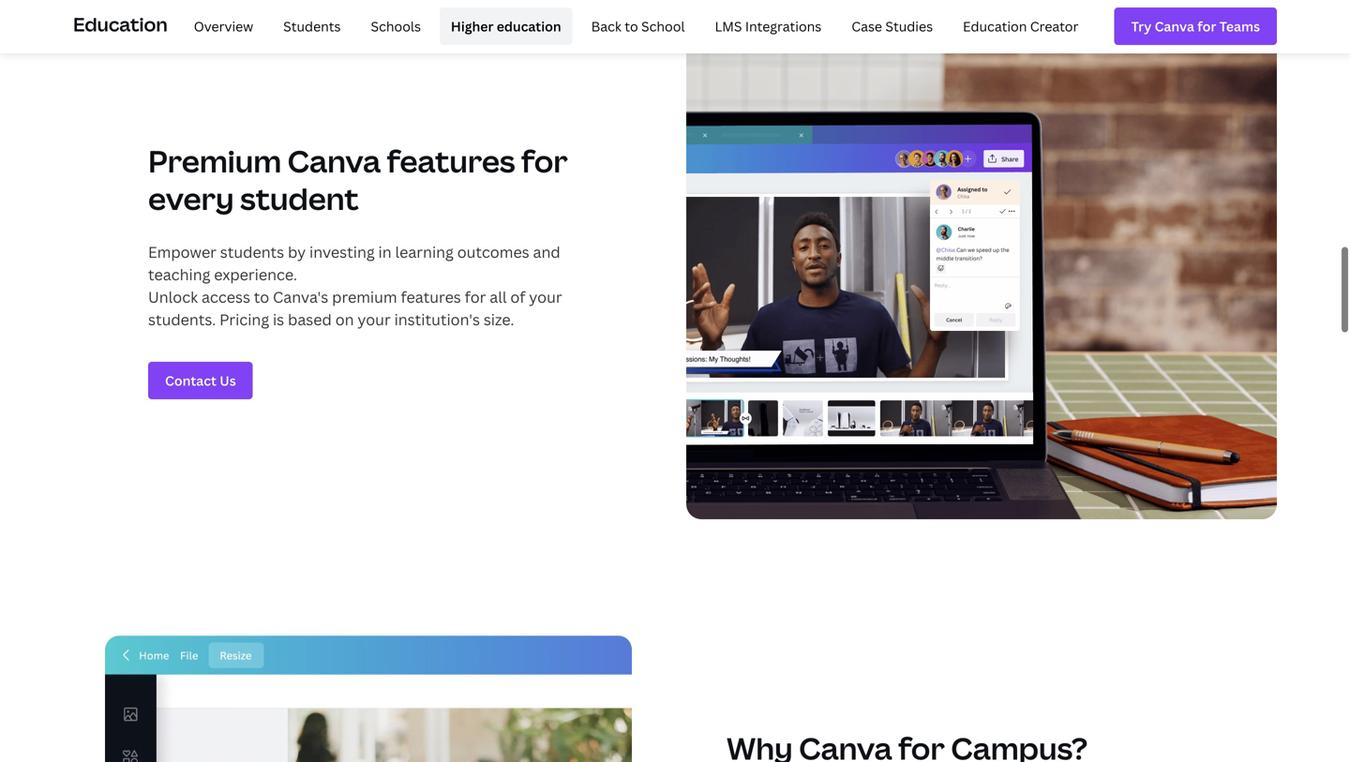 Task type: vqa. For each thing, say whether or not it's contained in the screenshot.
the "Back to School" "Link"
yes



Task type: describe. For each thing, give the bounding box(es) containing it.
back
[[591, 17, 621, 35]]

education creator link
[[952, 8, 1090, 45]]

features inside 'empower students by investing in learning outcomes and teaching experience. unlock access to canva's premium features for all of your students. pricing is based on your institution's size.'
[[401, 287, 461, 307]]

student
[[240, 178, 359, 219]]

by
[[288, 242, 306, 262]]

on
[[335, 310, 354, 330]]

students
[[220, 242, 284, 262]]

to inside 'empower students by investing in learning outcomes and teaching experience. unlock access to canva's premium features for all of your students. pricing is based on your institution's size.'
[[254, 287, 269, 307]]

education
[[497, 17, 561, 35]]

pricing
[[220, 310, 269, 330]]

students.
[[148, 310, 216, 330]]

every
[[148, 178, 234, 219]]

integrations
[[745, 17, 822, 35]]

case
[[852, 17, 882, 35]]

outcomes
[[457, 242, 529, 262]]

schools link
[[360, 8, 432, 45]]

students
[[283, 17, 341, 35]]

empower students by investing in learning outcomes and teaching experience. unlock access to canva's premium features for all of your students. pricing is based on your institution's size.
[[148, 242, 562, 330]]

experience.
[[214, 265, 297, 285]]

1 horizontal spatial your
[[529, 287, 562, 307]]

teaching
[[148, 265, 210, 285]]

premium
[[148, 141, 281, 182]]

for inside the premium canva features for every student
[[521, 141, 568, 182]]

education creator
[[963, 17, 1079, 35]]

back to school
[[591, 17, 685, 35]]

overview
[[194, 17, 253, 35]]

in
[[378, 242, 392, 262]]

lms
[[715, 17, 742, 35]]

education for education
[[73, 11, 168, 37]]

schools
[[371, 17, 421, 35]]

unlock
[[148, 287, 198, 307]]

1 vertical spatial your
[[358, 310, 391, 330]]

and
[[533, 242, 560, 262]]

studies
[[885, 17, 933, 35]]

for inside 'empower students by investing in learning outcomes and teaching experience. unlock access to canva's premium features for all of your students. pricing is based on your institution's size.'
[[465, 287, 486, 307]]



Task type: locate. For each thing, give the bounding box(es) containing it.
canva's
[[273, 287, 328, 307]]

menu bar inside education "element"
[[175, 8, 1090, 45]]

case studies
[[852, 17, 933, 35]]

to right back
[[625, 17, 638, 35]]

is
[[273, 310, 284, 330]]

education
[[73, 11, 168, 37], [963, 17, 1027, 35]]

0 vertical spatial features
[[387, 141, 515, 182]]

higher
[[451, 17, 494, 35]]

case studies link
[[840, 8, 944, 45]]

school
[[641, 17, 685, 35]]

0 vertical spatial your
[[529, 287, 562, 307]]

to down experience.
[[254, 287, 269, 307]]

of
[[510, 287, 525, 307]]

education inside "link"
[[963, 17, 1027, 35]]

1 vertical spatial features
[[401, 287, 461, 307]]

access
[[202, 287, 250, 307]]

for up and
[[521, 141, 568, 182]]

institution's
[[394, 310, 480, 330]]

feedback process in canva image
[[686, 23, 1277, 520]]

your down premium on the left
[[358, 310, 391, 330]]

premium canva features for every student
[[148, 141, 568, 219]]

your right of
[[529, 287, 562, 307]]

your
[[529, 287, 562, 307], [358, 310, 391, 330]]

higher education link
[[440, 8, 572, 45]]

overview link
[[183, 8, 265, 45]]

creator
[[1030, 17, 1079, 35]]

size.
[[484, 310, 514, 330]]

canva
[[288, 141, 381, 182]]

for left 'all'
[[465, 287, 486, 307]]

1 horizontal spatial education
[[963, 17, 1027, 35]]

lms integrations
[[715, 17, 822, 35]]

lms integrations link
[[704, 8, 833, 45]]

students link
[[272, 8, 352, 45]]

features
[[387, 141, 515, 182], [401, 287, 461, 307]]

investing
[[309, 242, 375, 262]]

0 vertical spatial to
[[625, 17, 638, 35]]

0 horizontal spatial to
[[254, 287, 269, 307]]

higher education
[[451, 17, 561, 35]]

features inside the premium canva features for every student
[[387, 141, 515, 182]]

for
[[521, 141, 568, 182], [465, 287, 486, 307]]

0 horizontal spatial for
[[465, 287, 486, 307]]

0 horizontal spatial your
[[358, 310, 391, 330]]

menu bar containing overview
[[175, 8, 1090, 45]]

premium
[[332, 287, 397, 307]]

0 vertical spatial for
[[521, 141, 568, 182]]

all
[[490, 287, 507, 307]]

back to school link
[[580, 8, 696, 45]]

menu bar
[[175, 8, 1090, 45]]

learning
[[395, 242, 454, 262]]

education for education creator
[[963, 17, 1027, 35]]

1 horizontal spatial for
[[521, 141, 568, 182]]

0 horizontal spatial education
[[73, 11, 168, 37]]

empower
[[148, 242, 217, 262]]

1 vertical spatial to
[[254, 287, 269, 307]]

to
[[625, 17, 638, 35], [254, 287, 269, 307]]

1 vertical spatial for
[[465, 287, 486, 307]]

education element
[[73, 0, 1277, 53]]

to inside menu bar
[[625, 17, 638, 35]]

based
[[288, 310, 332, 330]]

1 horizontal spatial to
[[625, 17, 638, 35]]



